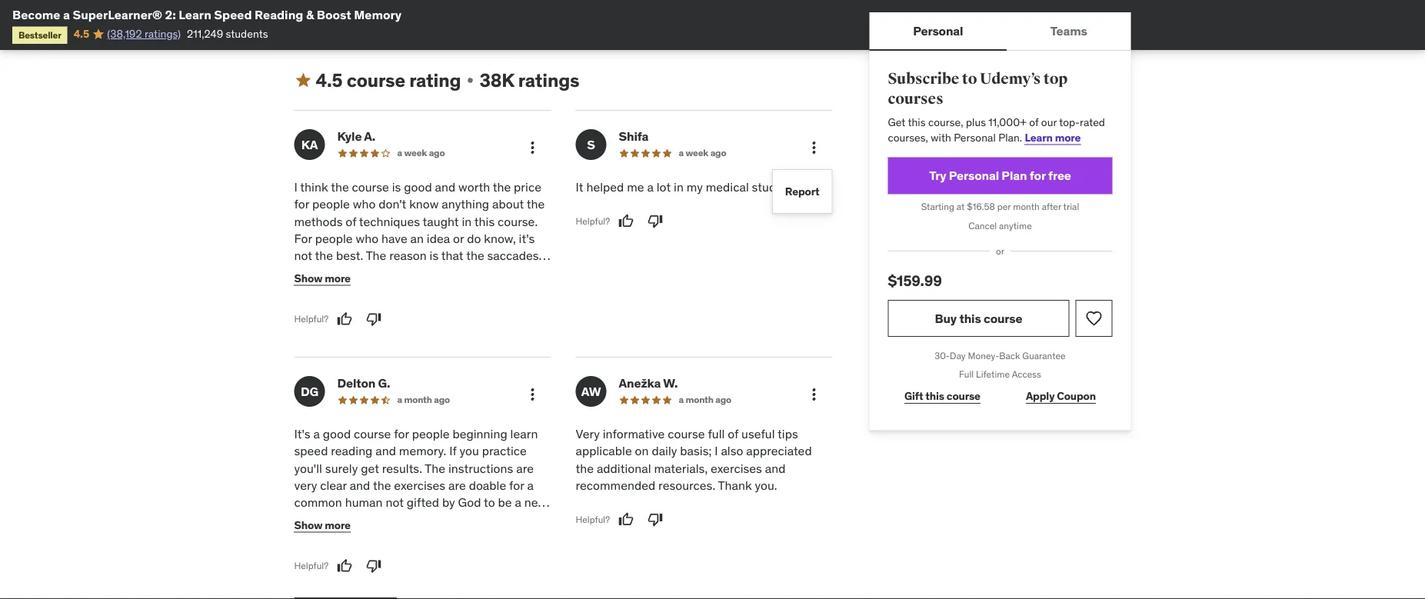 Task type: locate. For each thing, give the bounding box(es) containing it.
this right gift
[[926, 389, 945, 403]]

1 vertical spatial of
[[346, 213, 356, 229]]

helpful? for mark review by anežka w. as helpful image
[[576, 514, 610, 526]]

this up do
[[475, 213, 495, 229]]

techniques inside i think the course is good and worth the price for people who don't know anything about the methods of techniques taught in this course. for people who have an idea or do know, it's not the best. the reason is that the saccades part is not as in-depth as it should be, especially since it's the core technique to help improve your reading to a speed reader
[[359, 213, 420, 229]]

1 vertical spatial are
[[449, 478, 466, 493]]

1 horizontal spatial a week ago
[[679, 147, 727, 159]]

0 vertical spatial it
[[434, 265, 441, 281]]

on down informative
[[635, 443, 649, 459]]

speed up 'important'
[[294, 564, 328, 580]]

be,
[[484, 265, 501, 281]]

0 horizontal spatial in
[[462, 213, 472, 229]]

1 vertical spatial on
[[358, 547, 372, 562]]

this right buy
[[960, 310, 981, 326]]

this inside get this course, plus 11,000+ of our top-rated courses, with personal plan.
[[908, 115, 926, 129]]

my
[[687, 179, 703, 195]]

mark review by delton g. as unhelpful image
[[366, 559, 382, 574]]

was
[[435, 529, 456, 545]]

2 vertical spatial personal
[[949, 168, 999, 183]]

about
[[492, 196, 524, 212]]

week up the know
[[404, 147, 427, 159]]

2 week from the left
[[686, 147, 709, 159]]

like
[[402, 529, 421, 545]]

are down practice
[[516, 460, 534, 476]]

saccades
[[487, 248, 539, 264]]

a week ago for shifa
[[679, 147, 727, 159]]

0 vertical spatial are
[[516, 460, 534, 476]]

i left think
[[294, 179, 298, 195]]

this for buy this course
[[960, 310, 981, 326]]

of inside i think the course is good and worth the price for people who don't know anything about the methods of techniques taught in this course. for people who have an idea or do know, it's not the best. the reason is that the saccades part is not as in-depth as it should be, especially since it's the core technique to help improve your reading to a speed reader
[[346, 213, 356, 229]]

0 horizontal spatial the
[[366, 248, 386, 264]]

0 vertical spatial is
[[392, 179, 401, 195]]

5
[[315, 529, 323, 545]]

or left do
[[453, 231, 464, 246]]

personal down plus
[[954, 130, 996, 144]]

0 horizontal spatial be
[[467, 564, 481, 580]]

1 vertical spatial be
[[467, 564, 481, 580]]

2 horizontal spatial is
[[430, 248, 439, 264]]

help
[[522, 282, 546, 298]]

doable
[[469, 478, 506, 493]]

1 vertical spatial the
[[425, 460, 446, 476]]

that
[[441, 248, 464, 264]]

1 horizontal spatial exercises
[[711, 460, 762, 476]]

0 horizontal spatial on
[[358, 547, 372, 562]]

1 horizontal spatial week
[[686, 147, 709, 159]]

report
[[785, 184, 820, 198]]

0 horizontal spatial week
[[404, 147, 427, 159]]

surely
[[325, 460, 358, 476]]

personal up $16.58
[[949, 168, 999, 183]]

4.5 for 4.5 course rating
[[316, 69, 343, 92]]

show
[[294, 16, 323, 30], [294, 271, 323, 285], [294, 518, 323, 532]]

0 horizontal spatial since
[[294, 512, 323, 528]]

to down doable
[[484, 495, 495, 511]]

1 vertical spatial show more button
[[294, 263, 351, 294]]

month up memory.
[[404, 394, 432, 406]]

0 horizontal spatial of
[[346, 213, 356, 229]]

2 vertical spatial show more
[[294, 518, 351, 532]]

2 show from the top
[[294, 271, 323, 285]]

month inside "starting at $16.58 per month after trial cancel anytime"
[[1013, 201, 1040, 213]]

0 horizontal spatial 4.5
[[74, 27, 89, 41]]

0 vertical spatial show more button
[[294, 8, 366, 39]]

3 show from the top
[[294, 518, 323, 532]]

1 vertical spatial personal
[[954, 130, 996, 144]]

1 vertical spatial exercises
[[394, 478, 446, 493]]

1 vertical spatial 4.5
[[316, 69, 343, 92]]

reading up 'surely'
[[331, 443, 373, 459]]

lot
[[657, 179, 671, 195]]

it's
[[294, 426, 310, 442]]

ratings
[[518, 69, 580, 92]]

1 week from the left
[[404, 147, 427, 159]]

0 horizontal spatial techniques
[[294, 547, 355, 562]]

1 horizontal spatial month
[[686, 394, 714, 406]]

aw
[[581, 384, 601, 399]]

courses
[[888, 89, 944, 108]]

day
[[950, 350, 966, 362]]

course inside button
[[984, 310, 1023, 326]]

the down the applicable
[[576, 460, 594, 476]]

guess
[[385, 564, 418, 580]]

informative
[[603, 426, 665, 442]]

personal inside get this course, plus 11,000+ of our top-rated courses, with personal plan.
[[954, 130, 996, 144]]

0 vertical spatial techniques
[[359, 213, 420, 229]]

1 horizontal spatial since
[[352, 282, 380, 298]]

is up don't at the left of the page
[[392, 179, 401, 195]]

since down common
[[294, 512, 323, 528]]

who left don't at the left of the page
[[353, 196, 376, 212]]

additional actions for review by delton g. image
[[524, 386, 542, 404]]

2 show more button from the top
[[294, 263, 351, 294]]

as up core
[[419, 265, 431, 281]]

be left 'so'
[[467, 564, 481, 580]]

1 vertical spatial good
[[323, 426, 351, 442]]

more right 5
[[325, 518, 351, 532]]

2 vertical spatial 4.5
[[496, 512, 514, 528]]

useful
[[742, 426, 775, 442]]

additional actions for review by anežka w. image
[[805, 386, 824, 404]]

0 horizontal spatial or
[[453, 231, 464, 246]]

2 horizontal spatial 4.5
[[496, 512, 514, 528]]

ago for kyle a.
[[429, 147, 445, 159]]

the down 'depth'
[[402, 282, 420, 298]]

$159.99
[[888, 271, 942, 290]]

lifetime
[[976, 369, 1010, 381]]

1 vertical spatial is
[[430, 248, 439, 264]]

good inside it's a good course for people beginning learn speed reading and memory. if you practice you'll surely get results. the instructions are very clear and the exercises are doable for a common human not gifted by god to be a nerd since the birth, however imma give a 4.5 but not 5 because i felt like it was missing some techniques on how to not lose focus while speed reading, i guess it would be so important to know.
[[323, 426, 351, 442]]

it right 'like'
[[424, 529, 432, 545]]

to inside subscribe to udemy's top courses
[[962, 70, 977, 88]]

it up core
[[434, 265, 441, 281]]

4.5 down superlearner®
[[74, 27, 89, 41]]

2 horizontal spatial of
[[1030, 115, 1039, 129]]

1 horizontal spatial learn
[[1025, 130, 1053, 144]]

the down do
[[466, 248, 485, 264]]

1 horizontal spatial the
[[425, 460, 446, 476]]

money-
[[968, 350, 1000, 362]]

211,249
[[187, 27, 223, 41]]

on inside very informative course full of useful tips applicable on daily basis; i also appreciated the additional materials, exercises and recommended resources. thank you.
[[635, 443, 649, 459]]

give
[[461, 512, 484, 528]]

month up full
[[686, 394, 714, 406]]

people up memory.
[[412, 426, 450, 442]]

are up by at the left bottom of page
[[449, 478, 466, 493]]

month for it's a good course for people beginning learn speed reading and memory. if you practice you'll surely get results. the instructions are very clear and the exercises are doable for a common human not gifted by god to be a nerd since the birth, however imma give a 4.5 but not 5 because i felt like it was missing some techniques on how to not lose focus while speed reading, i guess it would be so important to know.
[[404, 394, 432, 406]]

teams button
[[1007, 12, 1131, 49]]

of right methods
[[346, 213, 356, 229]]

1 vertical spatial learn
[[1025, 130, 1053, 144]]

1 vertical spatial since
[[294, 512, 323, 528]]

0 vertical spatial show more
[[294, 16, 351, 30]]

this inside button
[[960, 310, 981, 326]]

0 vertical spatial show
[[294, 16, 323, 30]]

a month ago up memory.
[[397, 394, 450, 406]]

2 a week ago from the left
[[679, 147, 727, 159]]

0 vertical spatial good
[[404, 179, 432, 195]]

lose
[[436, 547, 458, 562]]

in down anything
[[462, 213, 472, 229]]

2 show more from the top
[[294, 271, 351, 285]]

people inside it's a good course for people beginning learn speed reading and memory. if you practice you'll surely get results. the instructions are very clear and the exercises are doable for a common human not gifted by god to be a nerd since the birth, however imma give a 4.5 but not 5 because i felt like it was missing some techniques on how to not lose focus while speed reading, i guess it would be so important to know.
[[412, 426, 450, 442]]

reading inside i think the course is good and worth the price for people who don't know anything about the methods of techniques taught in this course. for people who have an idea or do know, it's not the best. the reason is that the saccades part is not as in-depth as it should be, especially since it's the core technique to help improve your reading to a speed reader
[[368, 300, 410, 315]]

0 vertical spatial 4.5
[[74, 27, 89, 41]]

0 vertical spatial be
[[498, 495, 512, 511]]

not down 'like'
[[415, 547, 433, 562]]

wishlist image
[[1085, 309, 1104, 328]]

speed
[[214, 7, 252, 22]]

1 horizontal spatial techniques
[[359, 213, 420, 229]]

1 vertical spatial reading
[[331, 443, 373, 459]]

1 horizontal spatial or
[[996, 245, 1005, 257]]

show more for kyle a.
[[294, 271, 351, 285]]

subscribe to udemy's top courses
[[888, 70, 1068, 108]]

0 vertical spatial in
[[674, 179, 684, 195]]

reading,
[[331, 564, 376, 580]]

helpful?
[[576, 215, 610, 227], [294, 313, 329, 325], [576, 514, 610, 526], [294, 560, 329, 572]]

not up "however"
[[386, 495, 404, 511]]

and inside very informative course full of useful tips applicable on daily basis; i also appreciated the additional materials, exercises and recommended resources. thank you.
[[765, 460, 786, 476]]

after
[[1042, 201, 1062, 213]]

exercises up gifted
[[394, 478, 446, 493]]

dg
[[301, 384, 319, 399]]

ago for anežka w.
[[716, 394, 732, 406]]

1 horizontal spatial are
[[516, 460, 534, 476]]

exercises inside very informative course full of useful tips applicable on daily basis; i also appreciated the additional materials, exercises and recommended resources. thank you.
[[711, 460, 762, 476]]

or down anytime at the top right
[[996, 245, 1005, 257]]

0 horizontal spatial is
[[320, 265, 329, 281]]

worth
[[459, 179, 490, 195]]

report button
[[785, 176, 820, 207]]

and
[[435, 179, 456, 195], [376, 443, 396, 459], [765, 460, 786, 476], [350, 478, 370, 493]]

0 vertical spatial since
[[352, 282, 380, 298]]

a week ago up my
[[679, 147, 727, 159]]

2 vertical spatial of
[[728, 426, 739, 442]]

course up basis;
[[668, 426, 705, 442]]

instructions
[[448, 460, 513, 476]]

medium image
[[294, 71, 313, 90]]

of left our on the right top
[[1030, 115, 1039, 129]]

good inside i think the course is good and worth the price for people who don't know anything about the methods of techniques taught in this course. for people who have an idea or do know, it's not the best. the reason is that the saccades part is not as in-depth as it should be, especially since it's the core technique to help improve your reading to a speed reader
[[404, 179, 432, 195]]

0 vertical spatial of
[[1030, 115, 1039, 129]]

reading right your
[[368, 300, 410, 315]]

helpful? left mark review by shifa as helpful image on the top left
[[576, 215, 610, 227]]

top
[[1044, 70, 1068, 88]]

mark review by anežka w. as unhelpful image
[[648, 512, 663, 528]]

show up improve
[[294, 271, 323, 285]]

1 vertical spatial techniques
[[294, 547, 355, 562]]

this inside i think the course is good and worth the price for people who don't know anything about the methods of techniques taught in this course. for people who have an idea or do know, it's not the best. the reason is that the saccades part is not as in-depth as it should be, especially since it's the core technique to help improve your reading to a speed reader
[[475, 213, 495, 229]]

ago
[[429, 147, 445, 159], [711, 147, 727, 159], [434, 394, 450, 406], [716, 394, 732, 406]]

0 horizontal spatial good
[[323, 426, 351, 442]]

week up my
[[686, 147, 709, 159]]

0 vertical spatial reading
[[368, 300, 410, 315]]

1 vertical spatial it's
[[383, 282, 399, 298]]

a.
[[364, 129, 376, 144]]

helpful? for mark review by shifa as helpful image on the top left
[[576, 215, 610, 227]]

it left would
[[421, 564, 428, 580]]

core
[[423, 282, 447, 298]]

rated
[[1080, 115, 1106, 129]]

the up in-
[[366, 248, 386, 264]]

helpful? left mark review by anežka w. as helpful image
[[576, 514, 610, 526]]

1 horizontal spatial as
[[419, 265, 431, 281]]

1 show more button from the top
[[294, 8, 366, 39]]

2 a month ago from the left
[[679, 394, 732, 406]]

3 show more button from the top
[[294, 510, 351, 541]]

1 horizontal spatial 4.5
[[316, 69, 343, 92]]

0 vertical spatial exercises
[[711, 460, 762, 476]]

or
[[453, 231, 464, 246], [996, 245, 1005, 257]]

0 horizontal spatial a week ago
[[397, 147, 445, 159]]

daily
[[652, 443, 677, 459]]

i left also
[[715, 443, 718, 459]]

top-
[[1060, 115, 1080, 129]]

materials,
[[654, 460, 708, 476]]

on inside it's a good course for people beginning learn speed reading and memory. if you practice you'll surely get results. the instructions are very clear and the exercises are doable for a common human not gifted by god to be a nerd since the birth, however imma give a 4.5 but not 5 because i felt like it was missing some techniques on how to not lose focus while speed reading, i guess it would be so important to know.
[[358, 547, 372, 562]]

1 a month ago from the left
[[397, 394, 450, 406]]

rating
[[409, 69, 461, 92]]

0 vertical spatial who
[[353, 196, 376, 212]]

it
[[576, 179, 584, 195]]

1 vertical spatial who
[[356, 231, 379, 246]]

a left lot
[[647, 179, 654, 195]]

coupon
[[1057, 389, 1096, 403]]

idea
[[427, 231, 450, 246]]

1 a week ago from the left
[[397, 147, 445, 159]]

2:
[[165, 7, 176, 22]]

a month ago up full
[[679, 394, 732, 406]]

learn more link
[[1025, 130, 1081, 144]]

this for gift this course
[[926, 389, 945, 403]]

2 vertical spatial people
[[412, 426, 450, 442]]

a right give
[[487, 512, 493, 528]]

2 horizontal spatial month
[[1013, 201, 1040, 213]]

2 vertical spatial show
[[294, 518, 323, 532]]

is up especially
[[320, 265, 329, 281]]

it helped me a lot in my medical studies
[[576, 179, 792, 195]]

for up memory.
[[394, 426, 409, 442]]

0 horizontal spatial are
[[449, 478, 466, 493]]

exercises up the thank
[[711, 460, 762, 476]]

1 horizontal spatial of
[[728, 426, 739, 442]]

1 vertical spatial show more
[[294, 271, 351, 285]]

more
[[325, 16, 351, 30], [1055, 130, 1081, 144], [325, 271, 351, 285], [325, 518, 351, 532]]

4.5 right medium icon
[[316, 69, 343, 92]]

a month ago for g.
[[397, 394, 450, 406]]

ago up medical
[[711, 147, 727, 159]]

know
[[409, 196, 439, 212]]

&
[[306, 7, 314, 22]]

not left 5
[[294, 529, 312, 545]]

do
[[467, 231, 481, 246]]

1 vertical spatial in
[[462, 213, 472, 229]]

of
[[1030, 115, 1039, 129], [346, 213, 356, 229], [728, 426, 739, 442]]

1 horizontal spatial it's
[[519, 231, 535, 246]]

xsmall image
[[354, 17, 366, 30]]

mark review by kyle a. as unhelpful image
[[366, 312, 382, 327]]

i inside very informative course full of useful tips applicable on daily basis; i also appreciated the additional materials, exercises and recommended resources. thank you.
[[715, 443, 718, 459]]

the
[[331, 179, 349, 195], [493, 179, 511, 195], [527, 196, 545, 212], [315, 248, 333, 264], [466, 248, 485, 264], [402, 282, 420, 298], [576, 460, 594, 476], [373, 478, 391, 493], [326, 512, 344, 528]]

people up methods
[[312, 196, 350, 212]]

1 horizontal spatial a month ago
[[679, 394, 732, 406]]

0 vertical spatial it's
[[519, 231, 535, 246]]

0 vertical spatial personal
[[913, 23, 964, 38]]

ago up the know
[[429, 147, 445, 159]]

0 horizontal spatial learn
[[179, 7, 211, 22]]

is
[[392, 179, 401, 195], [430, 248, 439, 264], [320, 265, 329, 281]]

0 vertical spatial the
[[366, 248, 386, 264]]

0 horizontal spatial as
[[353, 265, 365, 281]]

and down appreciated
[[765, 460, 786, 476]]

0 horizontal spatial exercises
[[394, 478, 446, 493]]

to down core
[[412, 300, 424, 315]]

3 show more from the top
[[294, 518, 351, 532]]

ago up if
[[434, 394, 450, 406]]

0 vertical spatial on
[[635, 443, 649, 459]]

show left xsmall icon
[[294, 16, 323, 30]]

be
[[498, 495, 512, 511], [467, 564, 481, 580]]

1 horizontal spatial good
[[404, 179, 432, 195]]

a inside i think the course is good and worth the price for people who don't know anything about the methods of techniques taught in this course. for people who have an idea or do know, it's not the best. the reason is that the saccades part is not as in-depth as it should be, especially since it's the core technique to help improve your reading to a speed reader
[[427, 300, 433, 315]]

who up best.
[[356, 231, 379, 246]]

it's down 'depth'
[[383, 282, 399, 298]]

0 horizontal spatial a month ago
[[397, 394, 450, 406]]

0 vertical spatial speed
[[436, 300, 470, 315]]

2 vertical spatial it
[[421, 564, 428, 580]]

people down methods
[[315, 231, 353, 246]]

1 show more from the top
[[294, 16, 351, 30]]

1 as from the left
[[353, 265, 365, 281]]

buy this course button
[[888, 300, 1070, 337]]

1 horizontal spatial in
[[674, 179, 684, 195]]

it's down course.
[[519, 231, 535, 246]]

exercises
[[711, 460, 762, 476], [394, 478, 446, 493]]

course up don't at the left of the page
[[352, 179, 389, 195]]

learn up 211,249
[[179, 7, 211, 22]]

tab list
[[870, 12, 1131, 51]]

helpful? up 'important'
[[294, 560, 329, 572]]

learn down our on the right top
[[1025, 130, 1053, 144]]

1 horizontal spatial be
[[498, 495, 512, 511]]

1 vertical spatial show
[[294, 271, 323, 285]]

a
[[63, 7, 70, 22], [397, 147, 402, 159], [679, 147, 684, 159], [647, 179, 654, 195], [427, 300, 433, 315], [397, 394, 402, 406], [679, 394, 684, 406], [313, 426, 320, 442], [527, 478, 534, 493], [515, 495, 522, 511], [487, 512, 493, 528]]

techniques down don't at the left of the page
[[359, 213, 420, 229]]

0 vertical spatial learn
[[179, 7, 211, 22]]

for down think
[[294, 196, 309, 212]]

i think the course is good and worth the price for people who don't know anything about the methods of techniques taught in this course. for people who have an idea or do know, it's not the best. the reason is that the saccades part is not as in-depth as it should be, especially since it's the core technique to help improve your reading to a speed reader
[[294, 179, 546, 315]]

i up "know."
[[379, 564, 382, 580]]

i
[[294, 179, 298, 195], [715, 443, 718, 459], [375, 529, 378, 545], [379, 564, 382, 580]]

a up the it helped me a lot in my medical studies
[[679, 147, 684, 159]]

4.5 left but
[[496, 512, 514, 528]]

the down memory.
[[425, 460, 446, 476]]

this
[[908, 115, 926, 129], [475, 213, 495, 229], [960, 310, 981, 326], [926, 389, 945, 403]]

human
[[345, 495, 383, 511]]

mark review by shifa as helpful image
[[619, 214, 634, 229]]

0 horizontal spatial month
[[404, 394, 432, 406]]

show more left xsmall icon
[[294, 16, 351, 30]]

1 horizontal spatial is
[[392, 179, 401, 195]]

1 horizontal spatial on
[[635, 443, 649, 459]]

since down in-
[[352, 282, 380, 298]]

the
[[366, 248, 386, 264], [425, 460, 446, 476]]

speed down core
[[436, 300, 470, 315]]

2 vertical spatial show more button
[[294, 510, 351, 541]]

or inside i think the course is good and worth the price for people who don't know anything about the methods of techniques taught in this course. for people who have an idea or do know, it's not the best. the reason is that the saccades part is not as in-depth as it should be, especially since it's the core technique to help improve your reading to a speed reader
[[453, 231, 464, 246]]

show more down common
[[294, 518, 351, 532]]

(38,192 ratings)
[[107, 27, 181, 41]]



Task type: describe. For each thing, give the bounding box(es) containing it.
more left xsmall icon
[[325, 16, 351, 30]]

gifted
[[407, 495, 439, 511]]

become a superlearner® 2: learn speed reading & boost memory
[[12, 7, 402, 22]]

xsmall image
[[464, 74, 477, 87]]

the inside very informative course full of useful tips applicable on daily basis; i also appreciated the additional materials, exercises and recommended resources. thank you.
[[576, 460, 594, 476]]

because
[[325, 529, 372, 545]]

a right become
[[63, 7, 70, 22]]

starting at $16.58 per month after trial cancel anytime
[[922, 201, 1080, 232]]

ago for shifa
[[711, 147, 727, 159]]

bestseller
[[18, 29, 61, 41]]

very informative course full of useful tips applicable on daily basis; i also appreciated the additional materials, exercises and recommended resources. thank you.
[[576, 426, 812, 493]]

and up get
[[376, 443, 396, 459]]

i inside i think the course is good and worth the price for people who don't know anything about the methods of techniques taught in this course. for people who have an idea or do know, it's not the best. the reason is that the saccades part is not as in-depth as it should be, especially since it's the core technique to help improve your reading to a speed reader
[[294, 179, 298, 195]]

by
[[442, 495, 455, 511]]

full
[[959, 369, 974, 381]]

mark review by anežka w. as helpful image
[[619, 512, 634, 528]]

211,249 students
[[187, 27, 268, 41]]

mark review by shifa as unhelpful image
[[648, 214, 663, 229]]

it inside i think the course is good and worth the price for people who don't know anything about the methods of techniques taught in this course. for people who have an idea or do know, it's not the best. the reason is that the saccades part is not as in-depth as it should be, especially since it's the core technique to help improve your reading to a speed reader
[[434, 265, 441, 281]]

exercises inside it's a good course for people beginning learn speed reading and memory. if you practice you'll surely get results. the instructions are very clear and the exercises are doable for a common human not gifted by god to be a nerd since the birth, however imma give a 4.5 but not 5 because i felt like it was missing some techniques on how to not lose focus while speed reading, i guess it would be so important to know.
[[394, 478, 446, 493]]

tips
[[778, 426, 798, 442]]

since inside it's a good course for people beginning learn speed reading and memory. if you practice you'll surely get results. the instructions are very clear and the exercises are doable for a common human not gifted by god to be a nerd since the birth, however imma give a 4.5 but not 5 because i felt like it was missing some techniques on how to not lose focus while speed reading, i guess it would be so important to know.
[[294, 512, 323, 528]]

don't
[[379, 196, 407, 212]]

imma
[[428, 512, 458, 528]]

access
[[1012, 369, 1042, 381]]

(38,192
[[107, 27, 142, 41]]

medical
[[706, 179, 749, 195]]

superlearner®
[[73, 7, 162, 22]]

a up nerd
[[527, 478, 534, 493]]

appreciated
[[747, 443, 812, 459]]

practice
[[482, 443, 527, 459]]

personal button
[[870, 12, 1007, 49]]

buy
[[935, 310, 957, 326]]

clear
[[320, 478, 347, 493]]

god
[[458, 495, 481, 511]]

gift
[[905, 389, 924, 403]]

try personal plan for free
[[930, 168, 1072, 183]]

studies
[[752, 179, 792, 195]]

course inside i think the course is good and worth the price for people who don't know anything about the methods of techniques taught in this course. for people who have an idea or do know, it's not the best. the reason is that the saccades part is not as in-depth as it should be, especially since it's the core technique to help improve your reading to a speed reader
[[352, 179, 389, 195]]

learn more
[[1025, 130, 1081, 144]]

course up a.
[[347, 69, 405, 92]]

more down top- in the right top of the page
[[1055, 130, 1081, 144]]

full
[[708, 426, 725, 442]]

4.5 for 4.5
[[74, 27, 89, 41]]

tab list containing personal
[[870, 12, 1131, 51]]

helpful? for mark review by delton g. as helpful icon
[[294, 560, 329, 572]]

technique
[[450, 282, 505, 298]]

30-day money-back guarantee full lifetime access
[[935, 350, 1066, 381]]

helpful? for mark review by kyle a. as helpful image
[[294, 313, 329, 325]]

get this course, plus 11,000+ of our top-rated courses, with personal plan.
[[888, 115, 1106, 144]]

$16.58
[[967, 201, 996, 213]]

best.
[[336, 248, 363, 264]]

focus
[[461, 547, 491, 562]]

important
[[294, 581, 348, 597]]

30-
[[935, 350, 950, 362]]

applicable
[[576, 443, 632, 459]]

a right the it's
[[313, 426, 320, 442]]

show more button for kyle a.
[[294, 263, 351, 294]]

guarantee
[[1023, 350, 1066, 362]]

trial
[[1064, 201, 1080, 213]]

for inside i think the course is good and worth the price for people who don't know anything about the methods of techniques taught in this course. for people who have an idea or do know, it's not the best. the reason is that the saccades part is not as in-depth as it should be, especially since it's the core technique to help improve your reading to a speed reader
[[294, 196, 309, 212]]

anežka w.
[[619, 376, 678, 391]]

week for kyle a.
[[404, 147, 427, 159]]

try
[[930, 168, 947, 183]]

the up about
[[493, 179, 511, 195]]

the down price at the top left of the page
[[527, 196, 545, 212]]

1 show from the top
[[294, 16, 323, 30]]

ago for delton g.
[[434, 394, 450, 406]]

ka
[[301, 137, 318, 152]]

to left help
[[508, 282, 519, 298]]

me
[[627, 179, 644, 195]]

and up human
[[350, 478, 370, 493]]

course.
[[498, 213, 538, 229]]

felt
[[381, 529, 399, 545]]

try personal plan for free link
[[888, 157, 1113, 194]]

results.
[[382, 460, 422, 476]]

students
[[226, 27, 268, 41]]

personal inside button
[[913, 23, 964, 38]]

not down best.
[[332, 265, 350, 281]]

since inside i think the course is good and worth the price for people who don't know anything about the methods of techniques taught in this course. for people who have an idea or do know, it's not the best. the reason is that the saccades part is not as in-depth as it should be, especially since it's the core technique to help improve your reading to a speed reader
[[352, 282, 380, 298]]

show more for delton g.
[[294, 518, 351, 532]]

i left felt in the left bottom of the page
[[375, 529, 378, 545]]

at
[[957, 201, 965, 213]]

mark review by delton g. as helpful image
[[337, 559, 352, 574]]

the down get
[[373, 478, 391, 493]]

not down for in the top of the page
[[294, 248, 312, 264]]

with
[[931, 130, 952, 144]]

while
[[494, 547, 523, 562]]

have
[[382, 231, 408, 246]]

the inside i think the course is good and worth the price for people who don't know anything about the methods of techniques taught in this course. for people who have an idea or do know, it's not the best. the reason is that the saccades part is not as in-depth as it should be, especially since it's the core technique to help improve your reading to a speed reader
[[366, 248, 386, 264]]

the up because
[[326, 512, 344, 528]]

1 vertical spatial people
[[315, 231, 353, 246]]

but
[[517, 512, 535, 528]]

anežka
[[619, 376, 661, 391]]

to down reading,
[[351, 581, 362, 597]]

a month ago for w.
[[679, 394, 732, 406]]

your
[[341, 300, 365, 315]]

reading inside it's a good course for people beginning learn speed reading and memory. if you practice you'll surely get results. the instructions are very clear and the exercises are doable for a common human not gifted by god to be a nerd since the birth, however imma give a 4.5 but not 5 because i felt like it was missing some techniques on how to not lose focus while speed reading, i guess it would be so important to know.
[[331, 443, 373, 459]]

the right think
[[331, 179, 349, 195]]

4.5 course rating
[[316, 69, 461, 92]]

a up basis;
[[679, 394, 684, 406]]

in inside i think the course is good and worth the price for people who don't know anything about the methods of techniques taught in this course. for people who have an idea or do know, it's not the best. the reason is that the saccades part is not as in-depth as it should be, especially since it's the core technique to help improve your reading to a speed reader
[[462, 213, 472, 229]]

birth,
[[347, 512, 376, 528]]

for left free
[[1030, 168, 1046, 183]]

should
[[444, 265, 481, 281]]

know.
[[365, 581, 397, 597]]

course down the full
[[947, 389, 981, 403]]

our
[[1042, 115, 1057, 129]]

a left nerd
[[515, 495, 522, 511]]

show for kyle a.
[[294, 271, 323, 285]]

show more button for delton g.
[[294, 510, 351, 541]]

and inside i think the course is good and worth the price for people who don't know anything about the methods of techniques taught in this course. for people who have an idea or do know, it's not the best. the reason is that the saccades part is not as in-depth as it should be, especially since it's the core technique to help improve your reading to a speed reader
[[435, 179, 456, 195]]

more down best.
[[325, 271, 351, 285]]

4.5 inside it's a good course for people beginning learn speed reading and memory. if you practice you'll surely get results. the instructions are very clear and the exercises are doable for a common human not gifted by god to be a nerd since the birth, however imma give a 4.5 but not 5 because i felt like it was missing some techniques on how to not lose focus while speed reading, i guess it would be so important to know.
[[496, 512, 514, 528]]

show for delton g.
[[294, 518, 323, 532]]

course inside very informative course full of useful tips applicable on daily basis; i also appreciated the additional materials, exercises and recommended resources. thank you.
[[668, 426, 705, 442]]

1 vertical spatial it
[[424, 529, 432, 545]]

for right doable
[[509, 478, 524, 493]]

w.
[[663, 376, 678, 391]]

a up memory.
[[397, 394, 402, 406]]

mark review by kyle a. as helpful image
[[337, 312, 352, 327]]

anything
[[442, 196, 489, 212]]

of inside get this course, plus 11,000+ of our top-rated courses, with personal plan.
[[1030, 115, 1039, 129]]

the up part
[[315, 248, 333, 264]]

week for shifa
[[686, 147, 709, 159]]

speed inside i think the course is good and worth the price for people who don't know anything about the methods of techniques taught in this course. for people who have an idea or do know, it's not the best. the reason is that the saccades part is not as in-depth as it should be, especially since it's the core technique to help improve your reading to a speed reader
[[436, 300, 470, 315]]

methods
[[294, 213, 343, 229]]

course inside it's a good course for people beginning learn speed reading and memory. if you practice you'll surely get results. the instructions are very clear and the exercises are doable for a common human not gifted by god to be a nerd since the birth, however imma give a 4.5 but not 5 because i felt like it was missing some techniques on how to not lose focus while speed reading, i guess it would be so important to know.
[[354, 426, 391, 442]]

month for very informative course full of useful tips applicable on daily basis; i also appreciated the additional materials, exercises and recommended resources. thank you.
[[686, 394, 714, 406]]

also
[[721, 443, 744, 459]]

of inside very informative course full of useful tips applicable on daily basis; i also appreciated the additional materials, exercises and recommended resources. thank you.
[[728, 426, 739, 442]]

2 as from the left
[[419, 265, 431, 281]]

become
[[12, 7, 60, 22]]

shifa
[[619, 129, 649, 144]]

1 vertical spatial speed
[[294, 443, 328, 459]]

subscribe
[[888, 70, 960, 88]]

reading
[[255, 7, 303, 22]]

this for get this course, plus 11,000+ of our top-rated courses, with personal plan.
[[908, 115, 926, 129]]

additional actions for review by shifa image
[[805, 139, 824, 157]]

you'll
[[294, 460, 322, 476]]

11,000+
[[989, 115, 1027, 129]]

know,
[[484, 231, 516, 246]]

g.
[[378, 376, 390, 391]]

teams
[[1051, 23, 1088, 38]]

gift this course link
[[888, 381, 997, 412]]

helped
[[587, 179, 624, 195]]

improve
[[294, 300, 339, 315]]

38k ratings
[[480, 69, 580, 92]]

0 vertical spatial people
[[312, 196, 350, 212]]

additional actions for review by kyle a. image
[[524, 139, 542, 157]]

additional
[[597, 460, 651, 476]]

free
[[1049, 168, 1072, 183]]

udemy's
[[980, 70, 1041, 88]]

memory.
[[399, 443, 446, 459]]

techniques inside it's a good course for people beginning learn speed reading and memory. if you practice you'll surely get results. the instructions are very clear and the exercises are doable for a common human not gifted by god to be a nerd since the birth, however imma give a 4.5 but not 5 because i felt like it was missing some techniques on how to not lose focus while speed reading, i guess it would be so important to know.
[[294, 547, 355, 562]]

the inside it's a good course for people beginning learn speed reading and memory. if you practice you'll surely get results. the instructions are very clear and the exercises are doable for a common human not gifted by god to be a nerd since the birth, however imma give a 4.5 but not 5 because i felt like it was missing some techniques on how to not lose focus while speed reading, i guess it would be so important to know.
[[425, 460, 446, 476]]

2 vertical spatial speed
[[294, 564, 328, 580]]

get
[[888, 115, 906, 129]]

an
[[411, 231, 424, 246]]

you
[[460, 443, 479, 459]]

to up guess
[[400, 547, 412, 562]]

a week ago for kyle a.
[[397, 147, 445, 159]]

price
[[514, 179, 542, 195]]

ratings)
[[145, 27, 181, 41]]

apply coupon button
[[1010, 381, 1113, 412]]

0 horizontal spatial it's
[[383, 282, 399, 298]]

a up don't at the left of the page
[[397, 147, 402, 159]]

2 vertical spatial is
[[320, 265, 329, 281]]



Task type: vqa. For each thing, say whether or not it's contained in the screenshot.
10,500+
no



